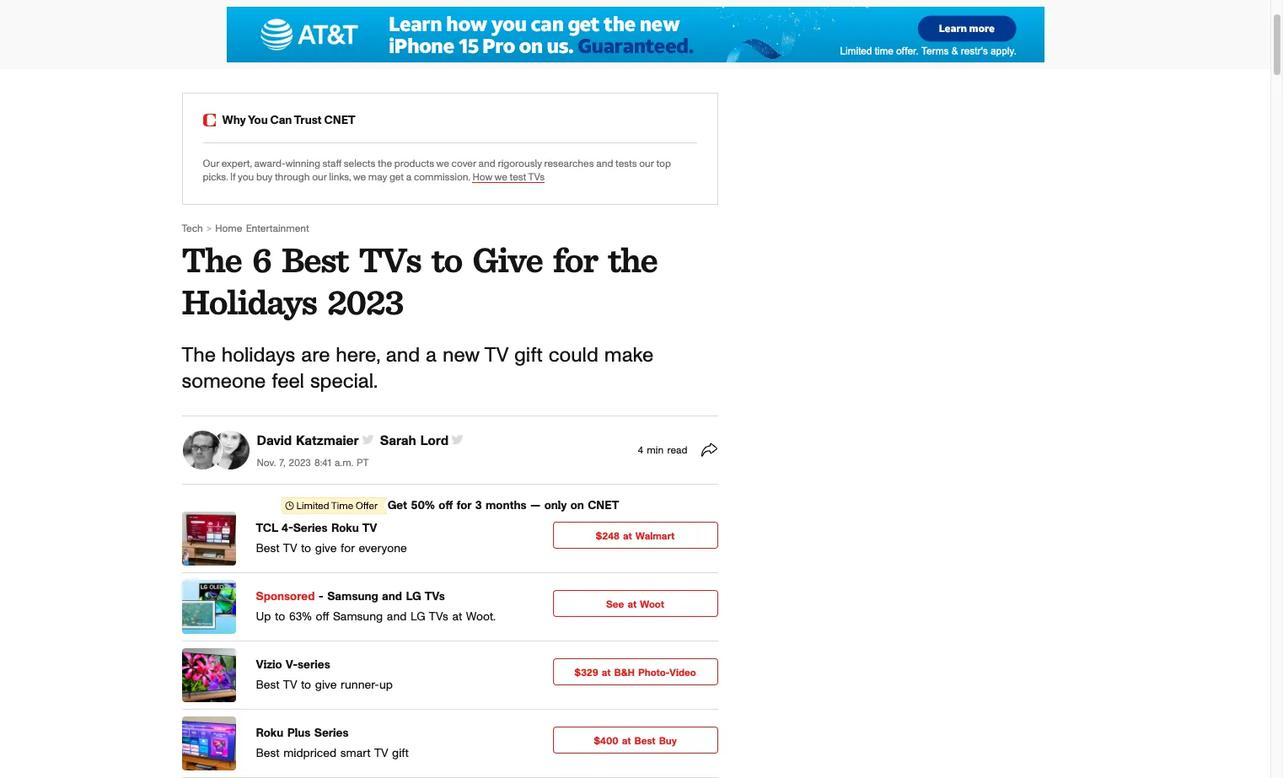 Task type: describe. For each thing, give the bounding box(es) containing it.
woot
[[640, 600, 664, 610]]

1 vertical spatial 2023
[[289, 458, 311, 468]]

tvs inside the 6 best tvs to give for the holidays 2023
[[359, 239, 421, 281]]

midpriced
[[283, 748, 336, 760]]

internet
[[752, 26, 798, 40]]

home entertainment link
[[215, 223, 309, 233]]

roku tv image
[[182, 717, 236, 771]]

and down everyone
[[382, 591, 402, 603]]

roku plus series best midpriced smart tv gift
[[256, 728, 409, 760]]

david_katzmaier.jpg image
[[183, 431, 221, 470]]

best inside vizio v-series best tv to give runner-up
[[256, 680, 279, 692]]

sponsored
[[256, 591, 315, 603]]

8:41
[[315, 458, 331, 468]]

tv down 4-
[[283, 543, 297, 555]]

1 horizontal spatial we
[[436, 158, 449, 169]]

smart
[[340, 748, 371, 760]]

best inside the 6 best tvs to give for the holidays 2023
[[282, 239, 348, 281]]

here,
[[336, 346, 380, 366]]

tv inside the holidays are here, and a new tv gift could make someone feel special.
[[485, 346, 508, 366]]

read
[[667, 445, 687, 455]]

50%
[[411, 500, 435, 512]]

home for home entertainment
[[215, 223, 242, 233]]

why you can trust cnet
[[222, 115, 355, 126]]

time for a tv upgrade woot.png image
[[182, 580, 236, 634]]

vizio v-series on a tv stand image
[[182, 649, 236, 702]]

series for plus
[[314, 728, 349, 740]]

a.m.
[[335, 458, 353, 468]]

trust
[[294, 115, 322, 126]]

off inside sponsored - samsung and lg tvs up to 63% off samsung and lg tvs at woot.
[[316, 611, 329, 623]]

get
[[388, 500, 407, 512]]

researches
[[544, 158, 594, 169]]

1 vertical spatial samsung
[[333, 611, 383, 623]]

give
[[473, 239, 543, 281]]

the holidays are here, and a new tv gift could make someone feel special.
[[182, 346, 653, 392]]

1 vertical spatial lg
[[411, 611, 425, 623]]

how
[[472, 172, 492, 182]]

holidays
[[182, 281, 316, 323]]

new
[[443, 346, 479, 366]]

advertisement region
[[226, 7, 1044, 62]]

see
[[606, 600, 624, 610]]

cnet logo image
[[203, 114, 215, 126]]

$248
[[596, 531, 620, 541]]

a inside the holidays are here, and a new tv gift could make someone feel special.
[[426, 346, 437, 366]]

you
[[238, 172, 254, 182]]

1 vertical spatial tech
[[182, 223, 203, 233]]

up
[[379, 680, 393, 692]]

our expert, award-winning staff selects the products we cover and rigorously researches and tests our top picks. if you buy through our links, we may get a commission.
[[203, 158, 671, 182]]

vizio
[[256, 659, 282, 671]]

2023 inside the 6 best tvs to give for the holidays 2023
[[327, 281, 403, 323]]

to inside the 6 best tvs to give for the holidays 2023
[[431, 239, 462, 281]]

david katzmaier twitter image
[[362, 434, 373, 445]]

our
[[203, 158, 219, 169]]

staff
[[322, 158, 341, 169]]

see at woot
[[606, 600, 664, 610]]

2 horizontal spatial we
[[494, 172, 507, 182]]

are
[[301, 346, 330, 366]]

$248 at walmart
[[596, 531, 675, 541]]

vizio v-series best tv to give runner-up
[[256, 659, 393, 692]]

give inside the tcl 4-series roku tv best tv to give for everyone
[[315, 543, 337, 555]]

rigorously
[[498, 158, 542, 169]]

may
[[368, 172, 387, 182]]

how we test tvs
[[472, 172, 545, 182]]

commission.
[[414, 172, 470, 182]]

buy
[[256, 172, 272, 182]]

the for the holidays are here, and a new tv gift could make someone feel special.
[[182, 346, 216, 366]]

walmart
[[635, 531, 675, 541]]

b&h
[[614, 668, 635, 678]]

winning
[[286, 158, 320, 169]]

gift inside the holidays are here, and a new tv gift could make someone feel special.
[[514, 346, 543, 366]]

home for home internet
[[711, 26, 747, 40]]

why
[[222, 115, 246, 126]]

award-
[[254, 158, 286, 169]]

how we test tvs link
[[472, 172, 545, 183]]

1 horizontal spatial tech
[[485, 26, 513, 40]]

you
[[248, 115, 268, 126]]

home for home
[[588, 26, 624, 40]]

tech link
[[182, 223, 203, 233]]

4
[[638, 445, 643, 455]]

sleep
[[924, 26, 958, 40]]

buy
[[659, 736, 677, 746]]

price finder
[[975, 26, 1048, 40]]

the inside the 6 best tvs to give for the holidays 2023
[[608, 239, 657, 281]]

top
[[656, 158, 671, 169]]

4-
[[281, 523, 293, 535]]

0 horizontal spatial our
[[312, 172, 327, 182]]

feel
[[272, 372, 304, 392]]

best inside the tcl 4-series roku tv best tv to give for everyone
[[256, 543, 279, 555]]

tests
[[615, 158, 637, 169]]

months
[[486, 500, 526, 512]]

the inside our expert, award-winning staff selects the products we cover and rigorously researches and tests our top picks. if you buy through our links, we may get a commission.
[[378, 158, 392, 169]]

at for vizio v-series best tv to give runner-up
[[602, 668, 611, 678]]

give inside vizio v-series best tv to give runner-up
[[315, 680, 337, 692]]

and inside the holidays are here, and a new tv gift could make someone feel special.
[[386, 346, 420, 366]]

at for roku plus series best midpriced smart tv gift
[[622, 736, 631, 746]]

the for the 6 best tvs to give for the holidays 2023
[[182, 239, 242, 281]]

sarah lord twitter image
[[452, 434, 463, 445]]

on
[[570, 500, 584, 512]]

entertainment
[[246, 223, 309, 233]]

tcl
[[256, 523, 278, 535]]

only
[[544, 500, 567, 512]]

at inside sponsored - samsung and lg tvs up to 63% off samsung and lg tvs at woot.
[[452, 611, 462, 623]]

finder
[[1010, 26, 1048, 40]]

at for tcl 4-series roku tv best tv to give for everyone
[[623, 531, 632, 541]]

picks.
[[203, 172, 228, 182]]

pt
[[357, 458, 369, 468]]

sarah
[[380, 434, 416, 447]]

0 horizontal spatial we
[[353, 172, 366, 182]]

$329
[[574, 668, 598, 678]]

roku inside the tcl 4-series roku tv best tv to give for everyone
[[331, 523, 359, 535]]

nov.
[[257, 458, 276, 468]]

runner-
[[341, 680, 379, 692]]



Task type: locate. For each thing, give the bounding box(es) containing it.
sarah lord
[[380, 434, 449, 447]]

holidays
[[222, 346, 295, 366]]

expert,
[[222, 158, 252, 169]]

tv inside the roku plus series best midpriced smart tv gift
[[374, 748, 388, 760]]

3
[[475, 500, 482, 512]]

the down 'tech' link
[[182, 239, 242, 281]]

off
[[439, 500, 453, 512], [316, 611, 329, 623]]

products
[[394, 158, 434, 169]]

1 vertical spatial off
[[316, 611, 329, 623]]

1 vertical spatial cnet
[[588, 500, 619, 512]]

lg
[[406, 591, 421, 603], [411, 611, 425, 623]]

someone
[[182, 372, 266, 392]]

plus
[[287, 728, 310, 740]]

roku left plus
[[256, 728, 284, 740]]

for left everyone
[[341, 543, 355, 555]]

series
[[298, 659, 330, 671]]

1 the from the top
[[182, 239, 242, 281]]

david
[[257, 434, 292, 447]]

price finder link
[[975, 6, 1048, 60]]

0 vertical spatial for
[[553, 239, 597, 281]]

1 vertical spatial the
[[608, 239, 657, 281]]

get 50% off for 3 months — only on cnet
[[388, 500, 619, 512]]

0 horizontal spatial cnet
[[324, 115, 355, 126]]

selects
[[344, 158, 375, 169]]

1 vertical spatial for
[[456, 500, 471, 512]]

1 horizontal spatial gift
[[514, 346, 543, 366]]

wellness
[[641, 26, 694, 40]]

tv right new
[[485, 346, 508, 366]]

lg left woot.
[[411, 611, 425, 623]]

series for 4-
[[293, 523, 327, 535]]

0 horizontal spatial a
[[406, 172, 412, 182]]

our
[[639, 158, 654, 169], [312, 172, 327, 182]]

the 6 best tvs to give for the holidays 2023
[[182, 239, 657, 323]]

video
[[669, 668, 696, 678]]

special.
[[310, 372, 378, 392]]

the
[[182, 239, 242, 281], [182, 346, 216, 366]]

series inside the tcl 4-series roku tv best tv to give for everyone
[[293, 523, 327, 535]]

tv right smart
[[374, 748, 388, 760]]

the up someone
[[182, 346, 216, 366]]

home right 'tech' link
[[215, 223, 242, 233]]

best down entertainment
[[282, 239, 348, 281]]

$329 at b&h photo-video
[[574, 668, 696, 678]]

2 the from the top
[[182, 346, 216, 366]]

lord
[[420, 434, 449, 447]]

everyone
[[359, 543, 407, 555]]

0 vertical spatial our
[[639, 158, 654, 169]]

links,
[[329, 172, 351, 182]]

tech left money
[[485, 26, 513, 40]]

and
[[478, 158, 495, 169], [596, 158, 613, 169], [386, 346, 420, 366], [382, 591, 402, 603], [387, 611, 407, 623]]

1 vertical spatial a
[[426, 346, 437, 366]]

we down selects
[[353, 172, 366, 182]]

2 horizontal spatial home
[[711, 26, 747, 40]]

our left top
[[639, 158, 654, 169]]

samsung
[[327, 591, 378, 603], [333, 611, 383, 623]]

at
[[623, 531, 632, 541], [628, 600, 637, 610], [452, 611, 462, 623], [602, 668, 611, 678], [622, 736, 631, 746]]

1 vertical spatial the
[[182, 346, 216, 366]]

2023 up here,
[[327, 281, 403, 323]]

a right get
[[406, 172, 412, 182]]

1 horizontal spatial home
[[588, 26, 624, 40]]

get
[[389, 172, 404, 182]]

best inside $400 at best buy link
[[634, 736, 656, 746]]

0 horizontal spatial roku
[[256, 728, 284, 740]]

tv inside vizio v-series best tv to give runner-up
[[283, 680, 297, 692]]

at left b&h
[[602, 668, 611, 678]]

at left woot.
[[452, 611, 462, 623]]

thumbnail lord sarah 268 ret2 reel image
[[210, 431, 249, 470]]

0 vertical spatial a
[[406, 172, 412, 182]]

can
[[270, 115, 292, 126]]

0 horizontal spatial 2023
[[289, 458, 311, 468]]

0 vertical spatial gift
[[514, 346, 543, 366]]

0 horizontal spatial the
[[378, 158, 392, 169]]

share on social media image
[[701, 442, 718, 459]]

1 horizontal spatial our
[[639, 158, 654, 169]]

0 vertical spatial samsung
[[327, 591, 378, 603]]

cnet right trust
[[324, 115, 355, 126]]

home left internet
[[711, 26, 747, 40]]

give
[[315, 543, 337, 555], [315, 680, 337, 692]]

$400 at best buy link
[[553, 727, 718, 757]]

2 vertical spatial for
[[341, 543, 355, 555]]

0 vertical spatial roku
[[331, 523, 359, 535]]

sponsored - samsung and lg tvs up to 63% off samsung and lg tvs at woot.
[[256, 591, 496, 623]]

we
[[436, 158, 449, 169], [353, 172, 366, 182], [494, 172, 507, 182]]

1 horizontal spatial the
[[608, 239, 657, 281]]

to left give
[[431, 239, 462, 281]]

tech down the "picks."
[[182, 223, 203, 233]]

cnet
[[324, 115, 355, 126], [588, 500, 619, 512]]

a left new
[[426, 346, 437, 366]]

best down the vizio
[[256, 680, 279, 692]]

gift left could
[[514, 346, 543, 366]]

through
[[275, 172, 310, 182]]

gift inside the roku plus series best midpriced smart tv gift
[[392, 748, 409, 760]]

0 vertical spatial series
[[293, 523, 327, 535]]

tech
[[485, 26, 513, 40], [182, 223, 203, 233]]

a inside our expert, award-winning staff selects the products we cover and rigorously researches and tests our top picks. if you buy through our links, we may get a commission.
[[406, 172, 412, 182]]

63%
[[289, 611, 312, 623]]

money
[[530, 26, 571, 40]]

$329 at b&h photo-video link
[[553, 659, 718, 689]]

best inside the roku plus series best midpriced smart tv gift
[[256, 748, 279, 760]]

1 vertical spatial series
[[314, 728, 349, 740]]

1 vertical spatial roku
[[256, 728, 284, 740]]

to
[[431, 239, 462, 281], [301, 543, 311, 555], [275, 611, 285, 623], [301, 680, 311, 692]]

1 vertical spatial gift
[[392, 748, 409, 760]]

min
[[647, 445, 664, 455]]

samsung right -
[[327, 591, 378, 603]]

off right 50%
[[439, 500, 453, 512]]

0 vertical spatial 2023
[[327, 281, 403, 323]]

2 give from the top
[[315, 680, 337, 692]]

0 vertical spatial give
[[315, 543, 337, 555]]

energy
[[815, 26, 856, 40]]

give up -
[[315, 543, 337, 555]]

the inside the holidays are here, and a new tv gift could make someone feel special.
[[182, 346, 216, 366]]

tv up everyone
[[362, 523, 377, 535]]

to inside sponsored - samsung and lg tvs up to 63% off samsung and lg tvs at woot.
[[275, 611, 285, 623]]

and up up
[[387, 611, 407, 623]]

at right $248
[[623, 531, 632, 541]]

the inside the 6 best tvs to give for the holidays 2023
[[182, 239, 242, 281]]

0 vertical spatial cnet
[[324, 115, 355, 126]]

and up how
[[478, 158, 495, 169]]

could
[[549, 346, 598, 366]]

6
[[252, 239, 271, 281]]

deals
[[873, 26, 907, 40]]

1 horizontal spatial roku
[[331, 523, 359, 535]]

nov. 7, 2023  8:41 a.m. pt
[[257, 458, 369, 468]]

1 horizontal spatial cnet
[[588, 500, 619, 512]]

photo-
[[638, 668, 669, 678]]

0 vertical spatial off
[[439, 500, 453, 512]]

make
[[604, 346, 653, 366]]

0 horizontal spatial gift
[[392, 748, 409, 760]]

at right see
[[628, 600, 637, 610]]

to down series
[[301, 680, 311, 692]]

1 horizontal spatial off
[[439, 500, 453, 512]]

home right money
[[588, 26, 624, 40]]

01 tcl s325 s425 series image
[[182, 512, 236, 566]]

1 horizontal spatial a
[[426, 346, 437, 366]]

at for sponsored - samsung and lg tvs up to 63% off samsung and lg tvs at woot.
[[628, 600, 637, 610]]

1 horizontal spatial for
[[456, 500, 471, 512]]

0 vertical spatial tech
[[485, 26, 513, 40]]

0 vertical spatial the
[[378, 158, 392, 169]]

series up midpriced
[[314, 728, 349, 740]]

and left the tests
[[596, 158, 613, 169]]

best
[[282, 239, 348, 281], [256, 543, 279, 555], [256, 680, 279, 692], [634, 736, 656, 746], [256, 748, 279, 760]]

$400
[[594, 736, 619, 746]]

home entertainment
[[215, 223, 309, 233]]

roku up everyone
[[331, 523, 359, 535]]

we up commission.
[[436, 158, 449, 169]]

2 horizontal spatial for
[[553, 239, 597, 281]]

for inside the tcl 4-series roku tv best tv to give for everyone
[[341, 543, 355, 555]]

price
[[975, 26, 1005, 40]]

at right $400
[[622, 736, 631, 746]]

roku
[[331, 523, 359, 535], [256, 728, 284, 740]]

0 vertical spatial the
[[182, 239, 242, 281]]

series inside the roku plus series best midpriced smart tv gift
[[314, 728, 349, 740]]

for inside the 6 best tvs to give for the holidays 2023
[[553, 239, 597, 281]]

1 vertical spatial give
[[315, 680, 337, 692]]

0 horizontal spatial home
[[215, 223, 242, 233]]

we left test
[[494, 172, 507, 182]]

tcl 4-series roku tv best tv to give for everyone
[[256, 523, 407, 555]]

for left 3
[[456, 500, 471, 512]]

0 vertical spatial lg
[[406, 591, 421, 603]]

4 min read
[[638, 445, 687, 455]]

tv down v-
[[283, 680, 297, 692]]

katzmaier
[[296, 434, 359, 447]]

off down -
[[316, 611, 329, 623]]

$248 at walmart link
[[553, 522, 718, 552]]

up
[[256, 611, 271, 623]]

0 horizontal spatial for
[[341, 543, 355, 555]]

david katzmaier
[[257, 434, 359, 447]]

1 give from the top
[[315, 543, 337, 555]]

gift right smart
[[392, 748, 409, 760]]

1 horizontal spatial 2023
[[327, 281, 403, 323]]

for
[[553, 239, 597, 281], [456, 500, 471, 512], [341, 543, 355, 555]]

roku inside the roku plus series best midpriced smart tv gift
[[256, 728, 284, 740]]

2023 right 7,
[[289, 458, 311, 468]]

for right give
[[553, 239, 597, 281]]

to up sponsored
[[301, 543, 311, 555]]

give down series
[[315, 680, 337, 692]]

to inside the tcl 4-series roku tv best tv to give for everyone
[[301, 543, 311, 555]]

best left the buy
[[634, 736, 656, 746]]

our down staff
[[312, 172, 327, 182]]

cnet image
[[89, 15, 240, 49]]

7,
[[279, 458, 285, 468]]

lg down everyone
[[406, 591, 421, 603]]

0 horizontal spatial tech
[[182, 223, 203, 233]]

the
[[378, 158, 392, 169], [608, 239, 657, 281]]

0 horizontal spatial off
[[316, 611, 329, 623]]

best down tcl
[[256, 543, 279, 555]]

to inside vizio v-series best tv to give runner-up
[[301, 680, 311, 692]]

to right up
[[275, 611, 285, 623]]

and right here,
[[386, 346, 420, 366]]

series right tcl
[[293, 523, 327, 535]]

see at woot link
[[553, 590, 718, 621]]

samsung right 63%
[[333, 611, 383, 623]]

test
[[510, 172, 526, 182]]

cover
[[451, 158, 476, 169]]

home internet
[[711, 26, 798, 40]]

best left midpriced
[[256, 748, 279, 760]]

1 vertical spatial our
[[312, 172, 327, 182]]

-
[[319, 591, 324, 603]]

woot.
[[466, 611, 496, 623]]

cnet right on
[[588, 500, 619, 512]]



Task type: vqa. For each thing, say whether or not it's contained in the screenshot.
The associated with The holidays are here, and a new TV gift could make someone feel special.
yes



